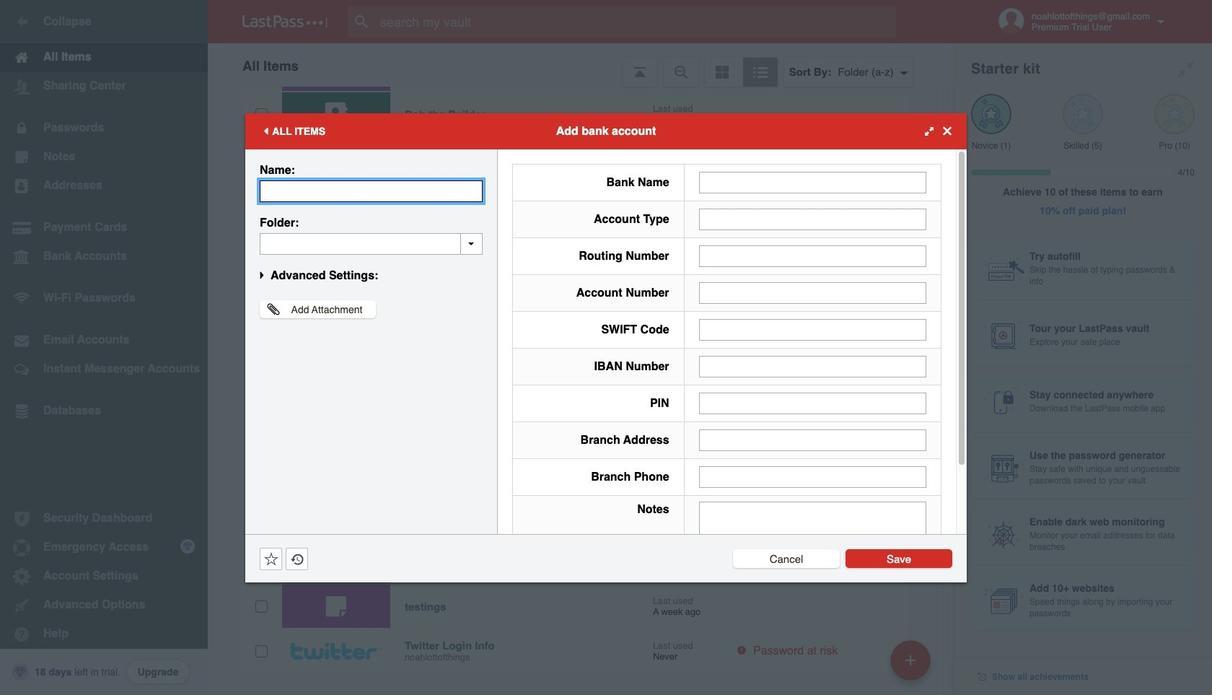 Task type: describe. For each thing, give the bounding box(es) containing it.
Search search field
[[348, 6, 925, 38]]

main navigation navigation
[[0, 0, 208, 695]]

new item navigation
[[886, 636, 940, 695]]

new item image
[[906, 655, 916, 665]]



Task type: locate. For each thing, give the bounding box(es) containing it.
lastpass image
[[243, 15, 328, 28]]

dialog
[[245, 113, 967, 600]]

None text field
[[260, 180, 483, 202], [699, 208, 927, 230], [699, 245, 927, 267], [699, 282, 927, 304], [699, 319, 927, 340], [260, 180, 483, 202], [699, 208, 927, 230], [699, 245, 927, 267], [699, 282, 927, 304], [699, 319, 927, 340]]

vault options navigation
[[208, 43, 954, 87]]

None text field
[[699, 171, 927, 193], [260, 233, 483, 254], [699, 356, 927, 377], [699, 392, 927, 414], [699, 429, 927, 451], [699, 466, 927, 488], [699, 501, 927, 591], [699, 171, 927, 193], [260, 233, 483, 254], [699, 356, 927, 377], [699, 392, 927, 414], [699, 429, 927, 451], [699, 466, 927, 488], [699, 501, 927, 591]]

search my vault text field
[[348, 6, 925, 38]]



Task type: vqa. For each thing, say whether or not it's contained in the screenshot.
New item navigation
yes



